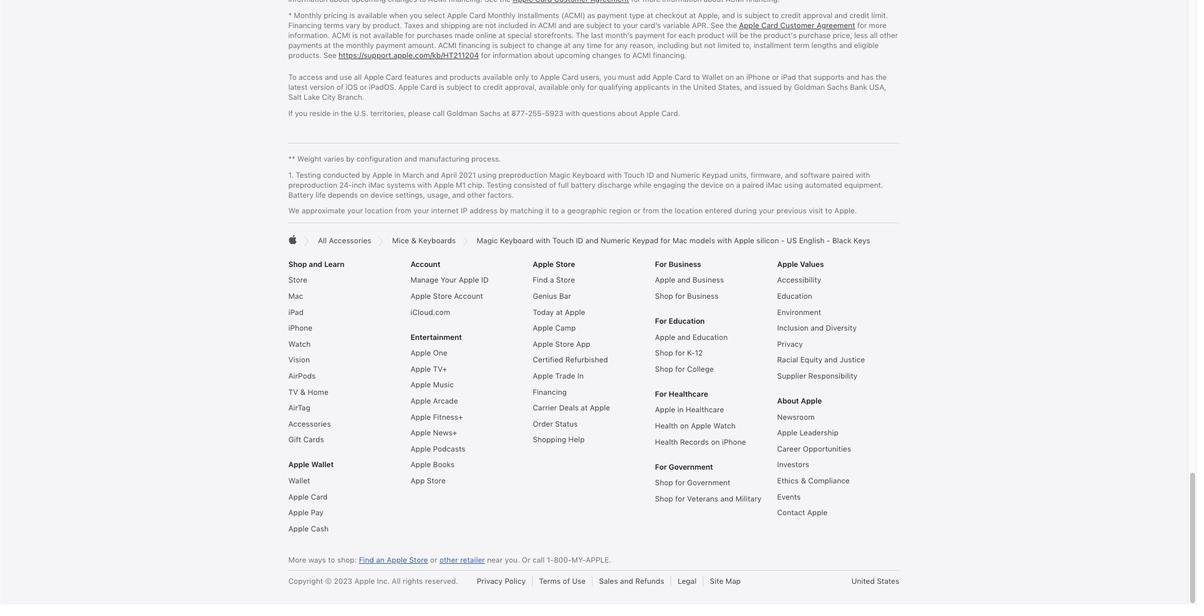 Task type: locate. For each thing, give the bounding box(es) containing it.
card's
[[640, 21, 661, 30]]

accessories
[[329, 237, 372, 245], [289, 420, 331, 428]]

1 vertical spatial device
[[371, 191, 394, 200]]

is down https://support.apple.com/kb/ht211204 link
[[439, 83, 445, 92]]

states
[[878, 577, 900, 586]]

1 vertical spatial privacy
[[477, 577, 503, 586]]

apple down manage at the left of the page
[[411, 292, 431, 301]]

health inside health on apple watch link
[[655, 422, 678, 430]]

acmi
[[538, 21, 557, 30], [332, 31, 350, 40], [438, 41, 457, 50], [633, 51, 651, 60]]

and down (acmi)
[[559, 21, 572, 30]]

shop for shop for business
[[655, 292, 674, 301]]

0 vertical spatial numeric
[[671, 171, 701, 180]]

the inside '* monthly pricing is available when you select apple card monthly installments (acmi) as payment type at checkout at apple, and is subject to credit approval and credit limit. financing terms vary by product. taxes and shipping are not included in acmi and are subject to your card's variable apr. see the'
[[726, 21, 737, 30]]

music
[[433, 381, 454, 390]]

0 vertical spatial paired
[[832, 171, 854, 180]]

time
[[587, 41, 602, 50]]

apple up accessibility link
[[778, 260, 799, 269]]

home
[[308, 388, 329, 397]]

a inside 1. testing conducted by apple in march and april 2021 using preproduction magic keyboard with touch id and numeric keypad units, firmware, and software paired with preproduction 24-inch imac systems with apple m1 chip. testing consisted of full battery discharge while engaging the device on a paired imac using automated equipment. battery life depends on device settings, usage, and other factors.
[[737, 181, 741, 190]]

1 vertical spatial keypad
[[633, 237, 659, 245]]

0 vertical spatial see
[[711, 21, 724, 30]]

1 vertical spatial you
[[604, 73, 616, 82]]

you up the taxes
[[410, 11, 422, 20]]

1 for from the top
[[655, 260, 667, 269]]

0 horizontal spatial all
[[318, 237, 327, 245]]

and inside for more information. acmi is not available for purchases made online at special storefronts. the last month's payment for each product will be the product's purchase price, less all other payments at the monthly payment amount. acmi financing is subject to change at any time for any reason, including but not limited to, installment term lengths and eligible products. see
[[840, 41, 853, 50]]

magic keyboard
[[550, 171, 606, 180]]

changes
[[592, 51, 622, 60]]

available inside '* monthly pricing is available when you select apple card monthly installments (acmi) as payment type at checkout at apple, and is subject to credit approval and credit limit. financing terms vary by product. taxes and shipping are not included in acmi and are subject to your card's variable apr. see the'
[[357, 11, 387, 20]]

today at apple link
[[533, 307, 586, 317]]

2 health from the top
[[655, 438, 678, 446]]

and inside breadcrumbs navigation
[[586, 237, 599, 245]]

1 horizontal spatial all
[[871, 31, 878, 40]]

on
[[726, 73, 734, 82], [726, 181, 735, 190], [360, 191, 369, 200], [681, 422, 689, 430], [712, 438, 720, 446]]

shop up store link
[[289, 260, 307, 269]]

1 horizontal spatial find
[[533, 276, 548, 285]]

1 vertical spatial healthcare
[[686, 406, 725, 415]]

usage,
[[427, 191, 451, 200]]

payment down product.
[[376, 41, 406, 50]]

for healthcare element
[[655, 389, 765, 399]]

education up apple and education
[[669, 317, 705, 326]]

apple arcade link
[[411, 396, 458, 406]]

& for tv
[[300, 388, 306, 397]]

for up apple and education
[[655, 317, 667, 326]]

0 vertical spatial privacy
[[778, 340, 803, 349]]

not down the product
[[705, 41, 716, 50]]

engaging
[[654, 181, 686, 190]]

0 horizontal spatial any
[[573, 41, 585, 50]]

2 monthly from the left
[[488, 11, 516, 20]]

apple store account
[[411, 292, 483, 301]]

0 horizontal spatial about
[[534, 51, 554, 60]]

credit up if you reside in the u.s. territories, please call goldman sachs at 877-255-5923 with questions about apple card.
[[483, 83, 503, 92]]

books
[[433, 461, 455, 469]]

acmi up storefronts.
[[538, 21, 557, 30]]

for business element
[[655, 259, 765, 269]]

privacy down near on the bottom left
[[477, 577, 503, 586]]

by inside to access and use all apple card features and products available only to apple card users, you must add apple card to wallet on an iphone or ipad that supports and has the latest version of ios or ipados. apple card is subject to credit approval, available only for qualifying applicants in the united states, and issued by goldman sachs bank usa, salt lake city branch.
[[784, 83, 792, 92]]

apple up apple news+ link
[[411, 413, 431, 421]]

privacy inside more apple store links navigation
[[778, 340, 803, 349]]

salt
[[289, 93, 302, 102]]

on down inch
[[360, 191, 369, 200]]

https://support.apple.com/kb/ht211204 for information about upcoming changes to acmi financing.
[[339, 51, 687, 60]]

accessories up shop and learn element
[[329, 237, 372, 245]]

0 horizontal spatial preproduction
[[289, 181, 338, 190]]

in right reside
[[333, 109, 339, 118]]

2 are from the left
[[574, 21, 585, 30]]

ethics & compliance
[[778, 477, 850, 485]]

1 any from the left
[[573, 41, 585, 50]]

financing inside more apple store links navigation
[[533, 388, 567, 397]]

education down for education element
[[693, 333, 728, 342]]

not up online
[[485, 21, 497, 30]]

1 horizontal spatial device
[[701, 181, 724, 190]]

shop down 'for government'
[[655, 479, 674, 487]]

camp
[[556, 324, 576, 333]]

tv & home
[[289, 388, 329, 397]]

and up engaging
[[656, 171, 669, 180]]

4 for from the top
[[655, 463, 667, 471]]

at right today
[[556, 308, 563, 317]]

apple inside '* monthly pricing is available when you select apple card monthly installments (acmi) as payment type at checkout at apple, and is subject to credit approval and credit limit. financing terms vary by product. taxes and shipping are not included in acmi and are subject to your card's variable apr. see the'
[[447, 11, 467, 20]]

2 vertical spatial you
[[295, 109, 308, 118]]

subject inside for more information. acmi is not available for purchases made online at special storefronts. the last month's payment for each product will be the product's purchase price, less all other payments at the monthly payment amount. acmi financing is subject to change at any time for any reason, including but not limited to, installment term lengths and eligible products. see
[[500, 41, 526, 50]]

all right inc. on the left
[[392, 577, 401, 586]]

2 for from the top
[[655, 317, 667, 326]]

shop for shop for government
[[655, 479, 674, 487]]

1 vertical spatial a
[[561, 207, 566, 216]]

0 horizontal spatial an
[[376, 556, 385, 564]]

apple left "card."
[[640, 109, 660, 118]]

payment down card's on the top right of page
[[635, 31, 665, 40]]

discharge
[[598, 181, 632, 190]]

0 horizontal spatial payment
[[376, 41, 406, 50]]

for for for healthcare
[[655, 390, 667, 399]]

for up less
[[858, 21, 867, 30]]

1 vertical spatial united
[[852, 577, 875, 586]]

product's
[[764, 31, 797, 40]]

3 for from the top
[[655, 390, 667, 399]]

0 horizontal spatial numeric
[[601, 237, 631, 245]]

wallet inside to access and use all apple card features and products available only to apple card users, you must add apple card to wallet on an iphone or ipad that supports and has the latest version of ios or ipados. apple card is subject to credit approval, available only for qualifying applicants in the united states, and issued by goldman sachs bank usa, salt lake city branch.
[[702, 73, 724, 82]]

1 horizontal spatial an
[[736, 73, 745, 82]]

1 horizontal spatial of
[[550, 181, 557, 190]]

with right models
[[718, 237, 732, 245]]

shop down 'shop for k-12' link
[[655, 365, 674, 374]]

1 vertical spatial sachs
[[480, 109, 501, 118]]

and down price, on the top
[[840, 41, 853, 50]]

1 horizontal spatial or
[[430, 556, 438, 564]]

supplier responsibility
[[778, 372, 858, 381]]

at up card's on the top right of page
[[647, 11, 654, 20]]

government up shop for veterans and military
[[688, 479, 731, 487]]

0 horizontal spatial find
[[359, 556, 374, 564]]

firmware,
[[751, 171, 783, 180]]

financing inside '* monthly pricing is available when you select apple card monthly installments (acmi) as payment type at checkout at apple, and is subject to credit approval and credit limit. financing terms vary by product. taxes and shipping are not included in acmi and are subject to your card's variable apr. see the'
[[289, 21, 322, 30]]

in inside 1. testing conducted by apple in march and april 2021 using preproduction magic keyboard with touch id and numeric keypad units, firmware, and software paired with preproduction 24-inch imac systems with apple m1 chip. testing consisted of full battery discharge while engaging the device on a paired imac using automated equipment. battery life depends on device settings, usage, and other factors.
[[395, 171, 401, 180]]

1 horizontal spatial not
[[485, 21, 497, 30]]

to inside for more information. acmi is not available for purchases made online at special storefronts. the last month's payment for each product will be the product's purchase price, less all other payments at the monthly payment amount. acmi financing is subject to change at any time for any reason, including but not limited to, installment term lengths and eligible products. see
[[528, 41, 535, 50]]

about
[[778, 397, 800, 406]]

sachs inside to access and use all apple card features and products available only to apple card users, you must add apple card to wallet on an iphone or ipad that supports and has the latest version of ios or ipados. apple card is subject to credit approval, available only for qualifying applicants in the united states, and issued by goldman sachs bank usa, salt lake city branch.
[[828, 83, 849, 92]]

for inside for business element
[[655, 260, 667, 269]]

2021
[[459, 171, 476, 180]]

privacy up racial at the bottom
[[778, 340, 803, 349]]

shop for shop and learn
[[289, 260, 307, 269]]

0 vertical spatial other
[[880, 31, 899, 40]]

health inside health records on iphone link
[[655, 438, 678, 446]]

2 vertical spatial business
[[688, 292, 719, 301]]

0 horizontal spatial call
[[433, 109, 445, 118]]

business
[[669, 260, 702, 269], [693, 276, 725, 285], [688, 292, 719, 301]]

of inside 1. testing conducted by apple in march and april 2021 using preproduction magic keyboard with touch id and numeric keypad units, firmware, and software paired with preproduction 24-inch imac systems with apple m1 chip. testing consisted of full battery discharge while engaging the device on a paired imac using automated equipment. battery life depends on device settings, usage, and other factors.
[[550, 181, 557, 190]]

acmi down terms
[[332, 31, 350, 40]]

shop for shop for k-12
[[655, 349, 674, 358]]

ios
[[346, 83, 358, 92]]

if you reside in the u.s. territories, please call goldman sachs at 877-255-5923 with questions about apple card.
[[289, 109, 681, 118]]

store down camp
[[556, 340, 574, 349]]

shop down shop for government
[[655, 495, 674, 503]]

in right applicants
[[672, 83, 678, 92]]

goldman down products
[[447, 109, 478, 118]]

1 horizontal spatial are
[[574, 21, 585, 30]]

healthcare inside apple in healthcare link
[[686, 406, 725, 415]]

apple down apple music
[[411, 397, 431, 406]]

apple down for business
[[655, 276, 676, 285]]

1 vertical spatial iphone
[[289, 324, 313, 333]]

list containing privacy policy
[[477, 573, 741, 586]]

0 vertical spatial all
[[871, 31, 878, 40]]

apple and business
[[655, 276, 725, 285]]

see inside for more information. acmi is not available for purchases made online at special storefronts. the last month's payment for each product will be the product's purchase price, less all other payments at the monthly payment amount. acmi financing is subject to change at any time for any reason, including but not limited to, installment term lengths and eligible products. see
[[324, 51, 337, 60]]

geographic
[[568, 207, 607, 216]]

2 vertical spatial payment
[[376, 41, 406, 50]]

keypad inside 1. testing conducted by apple in march and april 2021 using preproduction magic keyboard with touch id and numeric keypad units, firmware, and software paired with preproduction 24-inch imac systems with apple m1 chip. testing consisted of full battery discharge while engaging the device on a paired imac using automated equipment. battery life depends on device settings, usage, and other factors.
[[703, 171, 728, 180]]

by inside '* monthly pricing is available when you select apple card monthly installments (acmi) as payment type at checkout at apple, and is subject to credit approval and credit limit. financing terms vary by product. taxes and shipping are not included in acmi and are subject to your card's variable apr. see the'
[[363, 21, 371, 30]]

contact
[[778, 509, 806, 517]]

1 vertical spatial call
[[533, 556, 545, 564]]

0 horizontal spatial financing
[[289, 21, 322, 30]]

1 horizontal spatial &
[[411, 237, 417, 245]]

entertainment element
[[411, 332, 521, 342]]

credit inside to access and use all apple card features and products available only to apple card users, you must add apple card to wallet on an iphone or ipad that supports and has the latest version of ios or ipados. apple card is subject to credit approval, available only for qualifying applicants in the united states, and issued by goldman sachs bank usa, salt lake city branch.
[[483, 83, 503, 92]]

find inside more apple store links navigation
[[533, 276, 548, 285]]

2 imac from the left
[[767, 181, 783, 190]]

apple down apple card
[[289, 509, 309, 517]]

privacy for privacy policy
[[477, 577, 503, 586]]

0 vertical spatial financing
[[289, 21, 322, 30]]

use
[[572, 577, 586, 586]]

purchase
[[799, 31, 831, 40]]

0 vertical spatial mac
[[673, 237, 688, 245]]

wallet up states,
[[702, 73, 724, 82]]

apple store app
[[533, 340, 591, 349]]

systems
[[387, 181, 416, 190]]

any down month's
[[616, 41, 628, 50]]

the up will
[[726, 21, 737, 30]]

shopping help
[[533, 436, 585, 444]]

an up states,
[[736, 73, 745, 82]]

to right it
[[552, 207, 559, 216]]

sachs down supports
[[828, 83, 849, 92]]

2 vertical spatial of
[[563, 577, 570, 586]]

main content
[[0, 0, 1189, 144]]

1 vertical spatial other
[[467, 191, 486, 200]]

of inside list
[[563, 577, 570, 586]]

and left learn
[[309, 260, 322, 269]]

apple up "be"
[[739, 21, 760, 30]]

genius bar
[[533, 292, 572, 301]]

for for for government
[[655, 463, 667, 471]]

process.
[[472, 155, 501, 164]]

0 horizontal spatial monthly
[[294, 11, 322, 20]]

1 horizontal spatial see
[[711, 21, 724, 30]]

2 horizontal spatial a
[[737, 181, 741, 190]]

1 vertical spatial app
[[411, 477, 425, 485]]

find right the 'shop:'
[[359, 556, 374, 564]]

1.
[[289, 171, 294, 180]]

sales and refunds link
[[599, 576, 665, 586]]

testing up factors.
[[487, 181, 512, 190]]

0 vertical spatial device
[[701, 181, 724, 190]]

1 vertical spatial government
[[688, 479, 731, 487]]

shop for college link
[[655, 364, 714, 374]]

or
[[522, 556, 531, 564]]

your right from
[[414, 207, 429, 216]]

apple news+
[[411, 429, 457, 437]]

apple values element
[[778, 259, 888, 269]]

shopping help link
[[533, 435, 585, 445]]

0 vertical spatial not
[[485, 21, 497, 30]]

wallet up apple card link
[[289, 477, 310, 485]]

for inside for education element
[[655, 317, 667, 326]]

arcade
[[433, 397, 458, 406]]

with up equipment.
[[856, 171, 871, 180]]

only
[[515, 73, 529, 82], [571, 83, 586, 92]]

other down the chip.
[[467, 191, 486, 200]]

touch id
[[624, 171, 654, 180]]

2 horizontal spatial &
[[801, 477, 807, 485]]

for up shop for government link at the right bottom
[[655, 463, 667, 471]]

to right ways
[[328, 556, 335, 564]]

id inside manage your apple id link
[[481, 276, 489, 285]]

copyright © 2023 apple inc.  all rights reserved.
[[289, 577, 458, 586]]

ipad inside more apple store links navigation
[[289, 308, 304, 317]]

of inside to access and use all apple card features and products available only to apple card users, you must add apple card to wallet on an iphone or ipad that supports and has the latest version of ios or ipados. apple card is subject to credit approval, available only for qualifying applicants in the united states, and issued by goldman sachs bank usa, salt lake city branch.
[[337, 83, 344, 92]]

2 vertical spatial &
[[801, 477, 807, 485]]

the right engaging
[[688, 181, 699, 190]]

1 horizontal spatial iphone
[[722, 438, 747, 446]]

that
[[799, 73, 812, 82]]

0 horizontal spatial a
[[550, 276, 554, 285]]

sachs left 877- at the top left
[[480, 109, 501, 118]]

2 horizontal spatial iphone
[[747, 73, 770, 82]]

about down change
[[534, 51, 554, 60]]

0 vertical spatial keypad
[[703, 171, 728, 180]]

& inside breadcrumbs navigation
[[411, 237, 417, 245]]

carrier deals at apple
[[533, 404, 611, 413]]

for inside for government element
[[655, 463, 667, 471]]

with up discharge
[[608, 171, 622, 180]]

united left the "states"
[[852, 577, 875, 586]]

1 horizontal spatial goldman
[[794, 83, 825, 92]]

shop up shop for college
[[655, 349, 674, 358]]

for down 'for government'
[[676, 479, 686, 487]]

features
[[405, 73, 433, 82]]

apple up the ipados.
[[364, 73, 384, 82]]

all inside for more information. acmi is not available for purchases made online at special storefronts. the last month's payment for each product will be the product's purchase price, less all other payments at the monthly payment amount. acmi financing is subject to change at any time for any reason, including but not limited to, installment term lengths and eligible products. see
[[871, 31, 878, 40]]

other inside 1. testing conducted by apple in march and april 2021 using preproduction magic keyboard with touch id and numeric keypad units, firmware, and software paired with preproduction 24-inch imac systems with apple m1 chip. testing consisted of full battery discharge while engaging the device on a paired imac using automated equipment. battery life depends on device settings, usage, and other factors.
[[467, 191, 486, 200]]

apple arcade
[[411, 397, 458, 406]]

& for mice
[[411, 237, 417, 245]]

1 health from the top
[[655, 422, 678, 430]]

all
[[318, 237, 327, 245], [392, 577, 401, 586]]

0 vertical spatial account
[[411, 260, 441, 269]]

privacy inside list
[[477, 577, 503, 586]]

store down your
[[433, 292, 452, 301]]

for healthcare
[[655, 390, 709, 399]]

is down the vary
[[352, 31, 358, 40]]

& right tv on the bottom left
[[300, 388, 306, 397]]

0 vertical spatial all
[[318, 237, 327, 245]]

your down type
[[623, 21, 638, 30]]

for inside for healthcare element
[[655, 390, 667, 399]]

1 horizontal spatial watch
[[714, 422, 736, 430]]

0 vertical spatial goldman
[[794, 83, 825, 92]]

apple down wallet link
[[289, 493, 309, 501]]

2 horizontal spatial of
[[563, 577, 570, 586]]

about
[[534, 51, 554, 60], [618, 109, 638, 118]]

0 horizontal spatial mac
[[289, 292, 303, 301]]

1 horizontal spatial sachs
[[828, 83, 849, 92]]

information.
[[289, 31, 330, 40]]

0 vertical spatial id
[[576, 237, 584, 245]]

imac down firmware,
[[767, 181, 783, 190]]

id
[[576, 237, 584, 245], [481, 276, 489, 285]]

with
[[566, 109, 580, 118], [608, 171, 622, 180], [856, 171, 871, 180], [418, 181, 432, 190], [536, 237, 551, 245], [718, 237, 732, 245]]

card inside '* monthly pricing is available when you select apple card monthly installments (acmi) as payment type at checkout at apple, and is subject to credit approval and credit limit. financing terms vary by product. taxes and shipping are not included in acmi and are subject to your card's variable apr. see the'
[[469, 11, 486, 20]]

term
[[794, 41, 810, 50]]

in inside apple in healthcare link
[[678, 406, 684, 415]]

wallet inside apple wallet element
[[311, 461, 334, 469]]

for inside breadcrumbs navigation
[[661, 237, 671, 245]]

0 horizontal spatial goldman
[[447, 109, 478, 118]]

apple wallet element
[[289, 460, 398, 470]]

keyboard
[[500, 237, 534, 245]]

healthcare up apple in healthcare
[[669, 390, 709, 399]]

and up the bank
[[847, 73, 860, 82]]

1 horizontal spatial account
[[454, 292, 483, 301]]

apple and education link
[[655, 332, 728, 342]]

approval
[[803, 11, 833, 20]]

you
[[410, 11, 422, 20], [604, 73, 616, 82], [295, 109, 308, 118]]

health left records
[[655, 438, 678, 446]]

for education element
[[655, 316, 765, 326]]

apple up app store link
[[411, 461, 431, 469]]

accessibility link
[[778, 275, 822, 285]]

if
[[289, 109, 293, 118]]

id inside breadcrumbs navigation
[[576, 237, 584, 245]]

more
[[869, 21, 887, 30]]

0 horizontal spatial united
[[694, 83, 717, 92]]

order
[[533, 420, 553, 428]]

1 horizontal spatial using
[[785, 181, 804, 190]]

watch
[[289, 340, 311, 349], [714, 422, 736, 430]]

by up inch
[[362, 171, 371, 180]]

0 horizontal spatial ipad
[[289, 308, 304, 317]]

1 horizontal spatial financing
[[533, 388, 567, 397]]

lengths
[[812, 41, 838, 50]]

2 horizontal spatial you
[[604, 73, 616, 82]]

and down select
[[426, 21, 439, 30]]

wallet down cards
[[311, 461, 334, 469]]

branch.
[[338, 93, 364, 102]]

accessibility
[[778, 276, 822, 285]]

available
[[357, 11, 387, 20], [373, 31, 403, 40], [483, 73, 513, 82], [539, 83, 569, 92]]

breadcrumbs navigation
[[289, 224, 900, 259]]

the inside 1. testing conducted by apple in march and april 2021 using preproduction magic keyboard with touch id and numeric keypad units, firmware, and software paired with preproduction 24-inch imac systems with apple m1 chip. testing consisted of full battery discharge while engaging the device on a paired imac using automated equipment. battery life depends on device settings, usage, and other factors.
[[688, 181, 699, 190]]

1 horizontal spatial you
[[410, 11, 422, 20]]

ipad link
[[289, 307, 304, 317]]

1 horizontal spatial all
[[392, 577, 401, 586]]

paired
[[832, 171, 854, 180], [743, 181, 764, 190]]

an
[[736, 73, 745, 82], [376, 556, 385, 564]]

sachs
[[828, 83, 849, 92], [480, 109, 501, 118]]

0 horizontal spatial account
[[411, 260, 441, 269]]

installment
[[754, 41, 792, 50]]

0 vertical spatial ipad
[[782, 73, 797, 82]]

1 horizontal spatial payment
[[598, 11, 628, 20]]

2 horizontal spatial or
[[772, 73, 780, 82]]

0 vertical spatial payment
[[598, 11, 628, 20]]

list
[[477, 573, 741, 586]]

icloud.com
[[411, 308, 451, 317]]

or right ios
[[360, 83, 367, 92]]

in down installments
[[530, 21, 536, 30]]

apple card
[[289, 493, 328, 501]]

app store link
[[411, 476, 446, 486]]

opportunities
[[803, 445, 852, 453]]

you inside '* monthly pricing is available when you select apple card monthly installments (acmi) as payment type at checkout at apple, and is subject to credit approval and credit limit. financing terms vary by product. taxes and shipping are not included in acmi and are subject to your card's variable apr. see the'
[[410, 11, 422, 20]]

&
[[411, 237, 417, 245], [300, 388, 306, 397], [801, 477, 807, 485]]

1 horizontal spatial mac
[[673, 237, 688, 245]]

apple up 'shop for k-12' link
[[655, 333, 676, 342]]

only up approval,
[[515, 73, 529, 82]]

1 vertical spatial mac
[[289, 292, 303, 301]]

shop and learn element
[[289, 259, 398, 269]]

1 horizontal spatial testing
[[487, 181, 512, 190]]

2 vertical spatial other
[[440, 556, 458, 564]]

apple card link
[[289, 492, 328, 502]]

0 vertical spatial iphone
[[747, 73, 770, 82]]

0 vertical spatial app
[[577, 340, 591, 349]]

1 vertical spatial all
[[392, 577, 401, 586]]

to down products
[[474, 83, 481, 92]]

of left full
[[550, 181, 557, 190]]

about apple element
[[778, 396, 888, 406]]

apple up certified
[[533, 340, 553, 349]]

main content containing * monthly pricing is available when you select apple card monthly installments (acmi) as payment type at checkout at apple, and is subject to credit approval and credit limit. financing terms vary by product. taxes and shipping are not included in acmi and are subject to your card's variable apr. see the
[[0, 0, 1189, 144]]

1 vertical spatial account
[[454, 292, 483, 301]]



Task type: describe. For each thing, give the bounding box(es) containing it.
factors.
[[488, 191, 514, 200]]

it
[[546, 207, 550, 216]]

an inside to access and use all apple card features and products available only to apple card users, you must add apple card to wallet on an iphone or ipad that supports and has the latest version of ios or ipados. apple card is subject to credit approval, available only for qualifying applicants in the united states, and issued by goldman sachs bank usa, salt lake city branch.
[[736, 73, 745, 82]]

1 vertical spatial payment
[[635, 31, 665, 40]]

1 vertical spatial about
[[618, 109, 638, 118]]

investors
[[778, 461, 810, 469]]

not inside '* monthly pricing is available when you select apple card monthly installments (acmi) as payment type at checkout at apple, and is subject to credit approval and credit limit. financing terms vary by product. taxes and shipping are not included in acmi and are subject to your card's variable apr. see the'
[[485, 21, 497, 30]]

apple up "usage,"
[[434, 181, 454, 190]]

card inside apple card link
[[311, 493, 328, 501]]

apple down certified
[[533, 372, 553, 381]]

and left april
[[426, 171, 439, 180]]

product.
[[373, 21, 402, 30]]

united states
[[852, 577, 900, 586]]

and right features
[[435, 73, 448, 82]]

business for for
[[688, 292, 719, 301]]

and inside shop and learn element
[[309, 260, 322, 269]]

on right records
[[712, 438, 720, 446]]

for inside to access and use all apple card features and products available only to apple card users, you must add apple card to wallet on an iphone or ipad that supports and has the latest version of ios or ipados. apple card is subject to credit approval, available only for qualifying applicants in the united states, and issued by goldman sachs bank usa, salt lake city branch.
[[588, 83, 597, 92]]

and left software
[[786, 171, 798, 180]]

upcoming
[[556, 51, 590, 60]]

to up approval,
[[531, 73, 538, 82]]

tv & home link
[[289, 387, 329, 397]]

store up mac link
[[289, 276, 307, 285]]

at down terms
[[324, 41, 331, 50]]

apple leadership
[[778, 429, 839, 437]]

rights
[[403, 577, 423, 586]]

products
[[450, 73, 481, 82]]

apple up health records on iphone
[[691, 422, 712, 430]]

bank
[[851, 83, 868, 92]]

the right or from
[[662, 207, 673, 216]]

internet
[[431, 207, 459, 216]]

and inside racial equity and justice link
[[825, 356, 838, 365]]

shop for shop for veterans and military
[[655, 495, 674, 503]]

0 horizontal spatial your
[[414, 207, 429, 216]]

apple books
[[411, 461, 455, 469]]

** weight varies by configuration and manufacturing process.
[[289, 155, 501, 164]]

your inside '* monthly pricing is available when you select apple card monthly installments (acmi) as payment type at checkout at apple, and is subject to credit approval and credit limit. financing terms vary by product. taxes and shipping are not included in acmi and are subject to your card's variable apr. see the'
[[623, 21, 638, 30]]

card up the ipados.
[[386, 73, 403, 82]]

apple fitness+
[[411, 413, 463, 421]]

genius bar link
[[533, 291, 572, 301]]

health on apple watch link
[[655, 421, 736, 431]]

2 vertical spatial or
[[430, 556, 438, 564]]

card left users, on the top of page
[[562, 73, 579, 82]]

certified refurbished
[[533, 356, 608, 365]]

all inside breadcrumbs navigation
[[318, 237, 327, 245]]

apple right deals
[[590, 404, 611, 413]]

apple and business link
[[655, 275, 725, 285]]

accessories inside breadcrumbs navigation
[[329, 237, 372, 245]]

and inside shop for veterans and military link
[[721, 495, 734, 503]]

but
[[691, 41, 703, 50]]

by right varies
[[346, 155, 355, 164]]

healthcare inside for healthcare element
[[669, 390, 709, 399]]

apr.
[[692, 21, 709, 30]]

2 vertical spatial iphone
[[722, 438, 747, 446]]

retailer
[[461, 556, 485, 564]]

terms
[[539, 577, 561, 586]]

2 horizontal spatial credit
[[850, 11, 870, 20]]

all inside to access and use all apple card features and products available only to apple card users, you must add apple card to wallet on an iphone or ipad that supports and has the latest version of ios or ipados. apple card is subject to credit approval, available only for qualifying applicants in the united states, and issued by goldman sachs bank usa, salt lake city branch.
[[354, 73, 362, 82]]

watch inside health on apple watch link
[[714, 422, 736, 430]]

certified refurbished link
[[533, 355, 608, 365]]

shop for business link
[[655, 291, 719, 301]]

privacy for privacy
[[778, 340, 803, 349]]

available inside for more information. acmi is not available for purchases made online at special storefronts. the last month's payment for each product will be the product's purchase price, less all other payments at the monthly payment amount. acmi financing is subject to change at any time for any reason, including but not limited to, installment term lengths and eligible products. see
[[373, 31, 403, 40]]

find a store
[[533, 276, 575, 285]]

copyright
[[289, 577, 323, 586]]

apple up the career
[[778, 429, 798, 437]]

shop for government link
[[655, 478, 731, 488]]

at down included
[[499, 31, 506, 40]]

see inside '* monthly pricing is available when you select apple card monthly installments (acmi) as payment type at checkout at apple, and is subject to credit approval and credit limit. financing terms vary by product. taxes and shipping are not included in acmi and are subject to your card's variable apr. see the'
[[711, 21, 724, 30]]

airpods link
[[289, 371, 316, 381]]

city
[[322, 93, 336, 102]]

inclusion
[[778, 324, 809, 333]]

apple up apple books link
[[411, 445, 431, 453]]

available up approval,
[[483, 73, 513, 82]]

veterans
[[688, 495, 719, 503]]

apple down today
[[533, 324, 553, 333]]

m1
[[456, 181, 466, 190]]

inc.
[[377, 577, 390, 586]]

to down but
[[693, 73, 700, 82]]

and up version
[[325, 73, 338, 82]]

apple down apple one
[[411, 365, 431, 374]]

keys
[[854, 237, 871, 245]]

with down march
[[418, 181, 432, 190]]

for up 'changes'
[[604, 41, 614, 50]]

life
[[316, 191, 326, 200]]

iphone inside to access and use all apple card features and products available only to apple card users, you must add apple card to wallet on an iphone or ipad that supports and has the latest version of ios or ipados. apple card is subject to credit approval, available only for qualifying applicants in the united states, and issued by goldman sachs bank usa, salt lake city branch.
[[747, 73, 770, 82]]

apple inside 'link'
[[411, 397, 431, 406]]

black
[[833, 237, 852, 245]]

at up apr.
[[690, 11, 696, 20]]

account element
[[411, 259, 521, 269]]

and up agreement
[[835, 11, 848, 20]]

magic keyboard with touch id and numeric keypad for mac models with apple silicon - us english - black keys
[[477, 237, 871, 245]]

0 vertical spatial business
[[669, 260, 702, 269]]

for left k-
[[676, 349, 686, 358]]

you inside to access and use all apple card features and products available only to apple card users, you must add apple card to wallet on an iphone or ipad that supports and has the latest version of ios or ipados. apple card is subject to credit approval, available only for qualifying applicants in the united states, and issued by goldman sachs bank usa, salt lake city branch.
[[604, 73, 616, 82]]

and right apple,
[[722, 11, 735, 20]]

and down m1
[[453, 191, 465, 200]]

gift cards
[[289, 436, 324, 444]]

justice
[[840, 356, 866, 365]]

for down financing
[[481, 51, 491, 60]]

equity
[[801, 356, 823, 365]]

apple right "contact"
[[808, 509, 828, 517]]

1 horizontal spatial paired
[[832, 171, 854, 180]]

is inside to access and use all apple card features and products available only to apple card users, you must add apple card to wallet on an iphone or ipad that supports and has the latest version of ios or ipados. apple card is subject to credit approval, available only for qualifying applicants in the united states, and issued by goldman sachs bank usa, salt lake city branch.
[[439, 83, 445, 92]]

your
[[441, 276, 457, 285]]

ipad inside to access and use all apple card features and products available only to apple card users, you must add apple card to wallet on an iphone or ipad that supports and has the latest version of ios or ipados. apple card is subject to credit approval, available only for qualifying applicants in the united states, and issued by goldman sachs bank usa, salt lake city branch.
[[782, 73, 797, 82]]

other inside for more information. acmi is not available for purchases made online at special storefronts. the last month's payment for each product will be the product's purchase price, less all other payments at the monthly payment amount. acmi financing is subject to change at any time for any reason, including but not limited to, installment term lengths and eligible products. see
[[880, 31, 899, 40]]

on inside to access and use all apple card features and products available only to apple card users, you must add apple card to wallet on an iphone or ipad that supports and has the latest version of ios or ipados. apple card is subject to credit approval, available only for qualifying applicants in the united states, and issued by goldman sachs bank usa, salt lake city branch.
[[726, 73, 734, 82]]

and inside apple and business link
[[678, 276, 691, 285]]

store up bar
[[557, 276, 575, 285]]

1 horizontal spatial preproduction
[[499, 171, 548, 180]]

apple left inc. on the left
[[355, 577, 375, 586]]

united states link
[[852, 576, 900, 586]]

0 vertical spatial watch
[[289, 340, 311, 349]]

ethics & compliance link
[[778, 476, 850, 486]]

newsroom link
[[778, 412, 815, 422]]

financing link
[[533, 387, 567, 397]]

the right "be"
[[751, 31, 762, 40]]

card up product's
[[762, 21, 779, 30]]

to right visit
[[826, 207, 833, 216]]

1 vertical spatial only
[[571, 83, 586, 92]]

accessories inside more apple store links navigation
[[289, 420, 331, 428]]

order status link
[[533, 419, 578, 429]]

apple and education
[[655, 333, 728, 342]]

magic
[[477, 237, 498, 245]]

newsroom
[[778, 413, 815, 421]]

877-
[[512, 109, 528, 118]]

of for ios
[[337, 83, 344, 92]]

apple inside 'link'
[[655, 333, 676, 342]]

2 horizontal spatial your
[[759, 207, 775, 216]]

apple up applicants
[[653, 73, 673, 82]]

store up find a store
[[556, 260, 575, 269]]

0 vertical spatial call
[[433, 109, 445, 118]]

& for ethics
[[801, 477, 807, 485]]

0 horizontal spatial app
[[411, 477, 425, 485]]

in inside '* monthly pricing is available when you select apple card monthly installments (acmi) as payment type at checkout at apple, and is subject to credit approval and credit limit. financing terms vary by product. taxes and shipping are not included in acmi and are subject to your card's variable apr. see the'
[[530, 21, 536, 30]]

1 are from the left
[[472, 21, 483, 30]]

store up the rights
[[409, 556, 428, 564]]

0 horizontal spatial you
[[295, 109, 308, 118]]

0 vertical spatial or
[[772, 73, 780, 82]]

and inside "sales and refunds" link
[[621, 577, 634, 586]]

subject up last on the top of the page
[[587, 21, 612, 30]]

1 vertical spatial paired
[[743, 181, 764, 190]]

2 horizontal spatial not
[[705, 41, 716, 50]]

1 imac from the left
[[369, 181, 385, 190]]

numeric inside 1. testing conducted by apple in march and april 2021 using preproduction magic keyboard with touch id and numeric keypad units, firmware, and software paired with preproduction 24-inch imac systems with apple m1 chip. testing consisted of full battery discharge while engaging the device on a paired imac using automated equipment. battery life depends on device settings, usage, and other factors.
[[671, 171, 701, 180]]

apple up find a store link
[[533, 260, 554, 269]]

2 any from the left
[[616, 41, 628, 50]]

and inside inclusion and diversity link
[[811, 324, 824, 333]]

card down features
[[421, 83, 437, 92]]

apple podcasts
[[411, 445, 466, 453]]

education inside for education element
[[669, 317, 705, 326]]

health for health on apple watch
[[655, 422, 678, 430]]

for for for education
[[655, 317, 667, 326]]

of for full
[[550, 181, 557, 190]]

and up march
[[405, 155, 417, 164]]

united inside to access and use all apple card features and products available only to apple card users, you must add apple card to wallet on an iphone or ipad that supports and has the latest version of ios or ipados. apple card is subject to credit approval, available only for qualifying applicants in the united states, and issued by goldman sachs bank usa, salt lake city branch.
[[694, 83, 717, 92]]

1 vertical spatial preproduction
[[289, 181, 338, 190]]

0 horizontal spatial testing
[[296, 171, 321, 180]]

we
[[289, 207, 300, 216]]

apple down apple tv+ link
[[411, 381, 431, 390]]

1 horizontal spatial call
[[533, 556, 545, 564]]

to up month's
[[614, 21, 621, 30]]

1 vertical spatial not
[[360, 31, 371, 40]]

shop for college
[[655, 365, 714, 374]]

for for for business
[[655, 260, 667, 269]]

0 horizontal spatial iphone
[[289, 324, 313, 333]]

apple down configuration
[[373, 171, 393, 180]]

apple podcasts link
[[411, 444, 466, 454]]

health for health records on iphone
[[655, 438, 678, 446]]

1 horizontal spatial united
[[852, 577, 875, 586]]

at inside today at apple link
[[556, 308, 563, 317]]

numeric inside breadcrumbs navigation
[[601, 237, 631, 245]]

leadership
[[800, 429, 839, 437]]

1 vertical spatial using
[[785, 181, 804, 190]]

reserved.
[[425, 577, 458, 586]]

apple up camp
[[565, 308, 586, 317]]

business for and
[[693, 276, 725, 285]]

1 - from the left
[[782, 237, 785, 245]]

apple down upcoming
[[540, 73, 560, 82]]

**
[[289, 155, 295, 164]]

apple up inc. on the left
[[387, 556, 407, 564]]

acmi inside '* monthly pricing is available when you select apple card monthly installments (acmi) as payment type at checkout at apple, and is subject to credit approval and credit limit. financing terms vary by product. taxes and shipping are not included in acmi and are subject to your card's variable apr. see the'
[[538, 21, 557, 30]]

your location
[[348, 207, 393, 216]]

more
[[289, 556, 307, 564]]

health records on iphone link
[[655, 437, 747, 447]]

is up "be"
[[737, 11, 743, 20]]

apple up newsroom
[[801, 397, 822, 406]]

add
[[638, 73, 651, 82]]

checkout
[[656, 11, 688, 20]]

for down apple and business link in the right top of the page
[[676, 292, 686, 301]]

education link
[[778, 291, 813, 301]]

0 horizontal spatial using
[[478, 171, 497, 180]]

store link
[[289, 275, 307, 285]]

2 - from the left
[[827, 237, 831, 245]]

the left u.s.
[[341, 109, 352, 118]]

by inside 1. testing conducted by apple in march and april 2021 using preproduction magic keyboard with touch id and numeric keypad units, firmware, and software paired with preproduction 24-inch imac systems with apple m1 chip. testing consisted of full battery discharge while engaging the device on a paired imac using automated equipment. battery life depends on device settings, usage, and other factors.
[[362, 171, 371, 180]]

manage
[[411, 276, 439, 285]]

apple down 'apple fitness+' link
[[411, 429, 431, 437]]

for down shop for government
[[676, 495, 686, 503]]

1 horizontal spatial a
[[561, 207, 566, 216]]

card.
[[662, 109, 681, 118]]

products.
[[289, 51, 322, 60]]

at inside carrier deals at apple link
[[581, 404, 588, 413]]

genius
[[533, 292, 558, 301]]

college
[[688, 365, 714, 374]]

apple inside breadcrumbs navigation
[[735, 237, 755, 245]]

store down apple books link
[[427, 477, 446, 485]]

apple leadership link
[[778, 428, 839, 438]]

0 vertical spatial education
[[778, 292, 813, 301]]

information
[[493, 51, 532, 60]]

region
[[610, 207, 632, 216]]

at left 877- at the top left
[[503, 109, 510, 118]]

1 horizontal spatial credit
[[782, 11, 801, 20]]

0 horizontal spatial sachs
[[480, 109, 501, 118]]

subject up "be"
[[745, 11, 771, 20]]

to up product's
[[773, 11, 779, 20]]

available up 5923
[[539, 83, 569, 92]]

with left touch
[[536, 237, 551, 245]]

for up including
[[667, 31, 677, 40]]

is up the vary
[[350, 11, 355, 20]]

1 monthly from the left
[[294, 11, 322, 20]]

for down the taxes
[[405, 31, 415, 40]]

to down reason,
[[624, 51, 631, 60]]

subject inside to access and use all apple card features and products available only to apple card users, you must add apple card to wallet on an iphone or ipad that supports and has the latest version of ios or ipados. apple card is subject to credit approval, available only for qualifying applicants in the united states, and issued by goldman sachs bank usa, salt lake city branch.
[[447, 83, 472, 92]]

during
[[735, 207, 757, 216]]

0 horizontal spatial wallet
[[289, 477, 310, 485]]

apple up apple tv+
[[411, 349, 431, 358]]

0 horizontal spatial only
[[515, 73, 529, 82]]

1 vertical spatial or
[[360, 83, 367, 92]]

goldman inside to access and use all apple card features and products available only to apple card users, you must add apple card to wallet on an iphone or ipad that supports and has the latest version of ios or ipados. apple card is subject to credit approval, available only for qualifying applicants in the united states, and issued by goldman sachs bank usa, salt lake city branch.
[[794, 83, 825, 92]]

shop and learn
[[289, 260, 345, 269]]

apple down apple pay link
[[289, 525, 309, 533]]

storefronts.
[[534, 31, 574, 40]]

acmi down reason,
[[633, 51, 651, 60]]

software
[[800, 171, 830, 180]]

the down terms
[[333, 41, 344, 50]]

apple pay link
[[289, 508, 324, 518]]

apple news+ link
[[411, 428, 457, 438]]

the up "card."
[[680, 83, 692, 92]]

lake
[[304, 93, 320, 102]]

apple card customer agreement
[[739, 21, 856, 30]]

acmi down purchases
[[438, 41, 457, 50]]

in
[[578, 372, 584, 381]]

on down the units,
[[726, 181, 735, 190]]

in inside to access and use all apple card features and products available only to apple card users, you must add apple card to wallet on an iphone or ipad that supports and has the latest version of ios or ipados. apple card is subject to credit approval, available only for qualifying applicants in the united states, and issued by goldman sachs bank usa, salt lake city branch.
[[672, 83, 678, 92]]

on down apple in healthcare
[[681, 422, 689, 430]]

has
[[862, 73, 874, 82]]

consisted
[[514, 181, 548, 190]]

education inside apple and education 'link'
[[693, 333, 728, 342]]

keypad inside breadcrumbs navigation
[[633, 237, 659, 245]]

apple down account element
[[459, 276, 479, 285]]

and inside apple and education 'link'
[[678, 333, 691, 342]]

mac inside breadcrumbs navigation
[[673, 237, 688, 245]]

and left issued
[[745, 83, 758, 92]]

1 vertical spatial goldman
[[447, 109, 478, 118]]

find a store link
[[533, 275, 575, 285]]

0 horizontal spatial device
[[371, 191, 394, 200]]

more apple store links navigation
[[289, 259, 900, 534]]

map
[[726, 577, 741, 586]]

card down financing.
[[675, 73, 691, 82]]

events
[[778, 493, 801, 501]]

a inside navigation
[[550, 276, 554, 285]]

depends
[[328, 191, 358, 200]]

apple down the for healthcare
[[655, 406, 676, 415]]

career
[[778, 445, 801, 453]]

0 vertical spatial about
[[534, 51, 554, 60]]

shop for shop for college
[[655, 365, 674, 374]]

payment inside '* monthly pricing is available when you select apple card monthly installments (acmi) as payment type at checkout at apple, and is subject to credit approval and credit limit. financing terms vary by product. taxes and shipping are not included in acmi and are subject to your card's variable apr. see the'
[[598, 11, 628, 20]]

mac inside more apple store links navigation
[[289, 292, 303, 301]]

by down factors.
[[500, 207, 509, 216]]

for government element
[[655, 462, 765, 472]]

investors link
[[778, 460, 810, 470]]

0 vertical spatial government
[[669, 463, 714, 471]]

site
[[710, 577, 724, 586]]

is down online
[[493, 41, 498, 50]]

apple store element
[[533, 259, 643, 269]]



Task type: vqa. For each thing, say whether or not it's contained in the screenshot.
How associated with How can I pay using Apple Card Monthly Installments?
no



